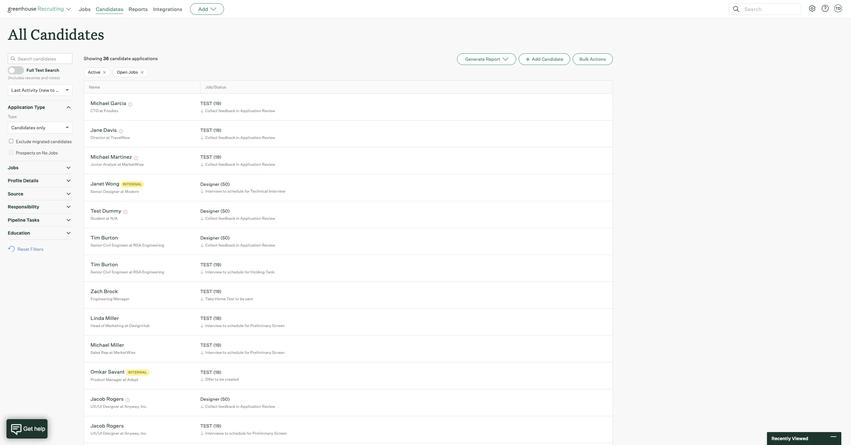 Task type: locate. For each thing, give the bounding box(es) containing it.
3 collect from the top
[[205, 162, 218, 167]]

0 vertical spatial rogers
[[106, 396, 124, 402]]

engineering
[[142, 243, 164, 248], [142, 270, 164, 275], [91, 297, 113, 301]]

schedule down take home test to be sent link
[[227, 323, 244, 328]]

5 in from the top
[[236, 243, 240, 248]]

0 vertical spatial interview to schedule for preliminary screen link
[[199, 323, 287, 329]]

marketwise down the "michael martinez has been in application review for more than 5 days" image in the top left of the page
[[122, 162, 144, 167]]

Search candidates field
[[8, 53, 72, 64]]

1 vertical spatial tim
[[91, 261, 100, 268]]

engineer down n/a
[[112, 243, 128, 248]]

schedule left technical at the top left
[[227, 189, 244, 194]]

test (19) offer to be created
[[200, 370, 239, 382]]

interview inside test (19) interview to schedule for holding tank
[[205, 270, 222, 275]]

6 review from the top
[[262, 404, 275, 409]]

internal for omkar savant
[[128, 370, 147, 375]]

(includes
[[8, 75, 24, 80]]

type down the 'application type'
[[8, 114, 17, 119]]

2 tim from the top
[[91, 261, 100, 268]]

integrations
[[153, 6, 182, 12]]

michael inside michael martinez link
[[91, 154, 109, 160]]

exclude
[[16, 139, 31, 144]]

add for add candidate
[[532, 56, 541, 62]]

test for senior civil engineer at rsa engineering
[[200, 262, 213, 268]]

1 horizontal spatial be
[[240, 297, 245, 301]]

2 vertical spatial senior
[[91, 270, 102, 275]]

2 ux/ui from the top
[[91, 431, 102, 436]]

interview to schedule for holding tank link
[[199, 269, 276, 275]]

application type
[[8, 104, 45, 110]]

active
[[88, 70, 100, 75]]

test (19) interview to schedule for preliminary screen for michael miller
[[200, 343, 285, 355]]

1 vertical spatial miller
[[111, 342, 124, 348]]

jacob inside "jacob rogers ux/ui designer at anyway, inc."
[[91, 423, 105, 429]]

0 vertical spatial preliminary
[[251, 323, 271, 328]]

manager
[[113, 297, 130, 301], [106, 377, 122, 382]]

(19) inside test (19) take home test to be sent
[[213, 289, 222, 294]]

2 in from the top
[[236, 135, 240, 140]]

0 vertical spatial burton
[[101, 235, 118, 241]]

interview to schedule for preliminary screen link down sent
[[199, 323, 287, 329]]

0 vertical spatial senior
[[91, 189, 102, 194]]

0 vertical spatial add
[[198, 6, 208, 12]]

jacob rogers link down ux/ui designer at anyway, inc.
[[91, 423, 124, 430]]

screen for linda miller
[[272, 323, 285, 328]]

to inside test (19) interviews to schedule for preliminary screen
[[225, 431, 229, 436]]

1 vertical spatial test (19) collect feedback in application review
[[200, 128, 275, 140]]

take
[[205, 297, 214, 301]]

miller inside linda miller head of marketing at designhub
[[105, 315, 119, 322]]

jobs up profile
[[8, 165, 19, 170]]

education
[[8, 230, 30, 236]]

candidates down jobs link
[[30, 25, 104, 44]]

1 review from the top
[[262, 108, 275, 113]]

rogers up ux/ui designer at anyway, inc.
[[106, 396, 124, 402]]

(19) inside test (19) interview to schedule for holding tank
[[213, 262, 222, 268]]

(19) for sales rep at marketwise
[[213, 343, 222, 348]]

2 vertical spatial test (19) collect feedback in application review
[[200, 154, 275, 167]]

miller inside michael miller sales rep at marketwise
[[111, 342, 124, 348]]

jacob rogers
[[91, 396, 124, 402]]

test (19) collect feedback in application review for michael garcia
[[200, 101, 275, 113]]

0 vertical spatial jacob rogers link
[[91, 396, 124, 403]]

2 jacob rogers link from the top
[[91, 423, 124, 430]]

2 rogers from the top
[[106, 423, 124, 429]]

tim
[[91, 235, 100, 241], [91, 261, 100, 268]]

in for jacob rogers
[[236, 404, 240, 409]]

0 vertical spatial manager
[[113, 297, 130, 301]]

4 review from the top
[[262, 216, 275, 221]]

test for head of marketing at designhub
[[200, 316, 213, 321]]

michael inside michael garcia link
[[91, 100, 109, 107]]

manager down savant
[[106, 377, 122, 382]]

test (19) take home test to be sent
[[200, 289, 253, 301]]

candidates inside type element
[[11, 125, 35, 130]]

0 vertical spatial designer (50) collect feedback in application review
[[200, 208, 275, 221]]

0 vertical spatial test (19) interview to schedule for preliminary screen
[[200, 316, 285, 328]]

in for michael martinez
[[236, 162, 240, 167]]

2 inc. from the top
[[141, 431, 147, 436]]

2 collect from the top
[[205, 135, 218, 140]]

0 vertical spatial tim
[[91, 235, 100, 241]]

test (19) collect feedback in application review for jane davis
[[200, 128, 275, 140]]

designer (50) collect feedback in application review up test (19) interview to schedule for holding tank
[[200, 235, 275, 248]]

0 vertical spatial rsa
[[133, 243, 141, 248]]

9 (19) from the top
[[213, 423, 222, 429]]

1 vertical spatial add
[[532, 56, 541, 62]]

0 vertical spatial civil
[[103, 243, 111, 248]]

4 test from the top
[[200, 262, 213, 268]]

schedule left holding
[[227, 270, 244, 275]]

at inside linda miller head of marketing at designhub
[[125, 323, 128, 328]]

showing
[[84, 56, 102, 61]]

engineer up brock
[[112, 270, 128, 275]]

1 tim burton link from the top
[[91, 235, 118, 242]]

jobs left candidates link
[[79, 6, 91, 12]]

tasks
[[27, 217, 39, 223]]

reset filters
[[17, 246, 43, 252]]

1 vertical spatial test
[[227, 297, 235, 301]]

6 feedback from the top
[[219, 404, 235, 409]]

senior down student
[[91, 243, 102, 248]]

6 in from the top
[[236, 404, 240, 409]]

burton down n/a
[[101, 235, 118, 241]]

candidates only
[[11, 125, 45, 130]]

preliminary inside test (19) interviews to schedule for preliminary screen
[[253, 431, 273, 436]]

cto
[[91, 108, 99, 113]]

test
[[200, 101, 213, 106], [200, 128, 213, 133], [200, 154, 213, 160], [200, 262, 213, 268], [200, 289, 213, 294], [200, 316, 213, 321], [200, 343, 213, 348], [200, 370, 213, 375], [200, 423, 213, 429]]

schedule right interviews
[[229, 431, 246, 436]]

test right the home
[[227, 297, 235, 301]]

designer (50) collect feedback in application review down created
[[200, 397, 275, 409]]

0 vertical spatial test
[[91, 208, 101, 214]]

for inside designer (50) interview to schedule for technical interview
[[245, 189, 250, 194]]

1 test (19) collect feedback in application review from the top
[[200, 101, 275, 113]]

miller
[[105, 315, 119, 322], [111, 342, 124, 348]]

test inside test (19) interview to schedule for holding tank
[[200, 262, 213, 268]]

jacob down jacob rogers
[[91, 423, 105, 429]]

collect feedback in application review link
[[199, 108, 277, 114], [199, 135, 277, 141], [199, 161, 277, 168], [199, 215, 277, 222], [199, 242, 277, 248], [199, 404, 277, 410]]

tim burton link up the zach brock link
[[91, 261, 118, 269]]

1 test (19) interview to schedule for preliminary screen from the top
[[200, 316, 285, 328]]

screen for michael miller
[[272, 350, 285, 355]]

0 vertical spatial be
[[240, 297, 245, 301]]

burton for designer
[[101, 235, 118, 241]]

test inside test (19) interviews to schedule for preliminary screen
[[200, 423, 213, 429]]

collect for michael garcia
[[205, 108, 218, 113]]

screen inside test (19) interviews to schedule for preliminary screen
[[274, 431, 287, 436]]

3 feedback from the top
[[219, 162, 235, 167]]

last activity (new to old) option
[[11, 87, 64, 93]]

garcia
[[111, 100, 126, 107]]

rogers
[[106, 396, 124, 402], [106, 423, 124, 429]]

1 michael from the top
[[91, 100, 109, 107]]

0 vertical spatial ux/ui
[[91, 404, 102, 409]]

1 in from the top
[[236, 108, 240, 113]]

collect for jane davis
[[205, 135, 218, 140]]

8 (19) from the top
[[213, 370, 222, 375]]

2 interview to schedule for preliminary screen link from the top
[[199, 350, 287, 356]]

candidates
[[51, 139, 72, 144]]

manager down brock
[[113, 297, 130, 301]]

ux/ui
[[91, 404, 102, 409], [91, 431, 102, 436]]

anyway,
[[125, 404, 140, 409], [125, 431, 140, 436]]

2 jacob from the top
[[91, 423, 105, 429]]

3 designer (50) collect feedback in application review from the top
[[200, 397, 275, 409]]

1 vertical spatial civil
[[103, 270, 111, 275]]

student
[[91, 216, 105, 221]]

tim burton senior civil engineer at rsa engineering down n/a
[[91, 235, 164, 248]]

prospects
[[16, 150, 35, 156]]

2 test from the top
[[200, 128, 213, 133]]

1 rogers from the top
[[106, 396, 124, 402]]

1 horizontal spatial test
[[227, 297, 235, 301]]

3 test (19) collect feedback in application review from the top
[[200, 154, 275, 167]]

senior down "janet"
[[91, 189, 102, 194]]

2 senior from the top
[[91, 243, 102, 248]]

marketwise down michael miller link
[[114, 350, 136, 355]]

0 vertical spatial miller
[[105, 315, 119, 322]]

designer (50) collect feedback in application review down interview to schedule for technical interview "link"
[[200, 208, 275, 221]]

civil for designer (50)
[[103, 243, 111, 248]]

3 review from the top
[[262, 162, 275, 167]]

0 vertical spatial michael
[[91, 100, 109, 107]]

preliminary
[[251, 323, 271, 328], [251, 350, 271, 355], [253, 431, 273, 436]]

0 vertical spatial inc.
[[141, 404, 147, 409]]

michael up sales
[[91, 342, 109, 348]]

1 vertical spatial test (19) interview to schedule for preliminary screen
[[200, 343, 285, 355]]

2 vertical spatial engineering
[[91, 297, 113, 301]]

add button
[[190, 3, 224, 15]]

test inside test (19) take home test to be sent
[[200, 289, 213, 294]]

open
[[117, 70, 128, 75]]

1 vertical spatial senior
[[91, 243, 102, 248]]

0 vertical spatial tim burton link
[[91, 235, 118, 242]]

filters
[[30, 246, 43, 252]]

2 michael from the top
[[91, 154, 109, 160]]

2 vertical spatial michael
[[91, 342, 109, 348]]

to inside test (19) offer to be created
[[215, 377, 219, 382]]

type element
[[8, 114, 72, 138]]

name
[[89, 85, 100, 90]]

1 tim burton senior civil engineer at rsa engineering from the top
[[91, 235, 164, 248]]

tim burton senior civil engineer at rsa engineering up brock
[[91, 261, 164, 275]]

generate
[[466, 56, 485, 62]]

1 burton from the top
[[101, 235, 118, 241]]

designer (50) collect feedback in application review for test dummy
[[200, 208, 275, 221]]

preliminary for linda miller
[[251, 323, 271, 328]]

add candidate link
[[519, 53, 570, 65]]

(19) inside test (19) interviews to schedule for preliminary screen
[[213, 423, 222, 429]]

0 vertical spatial anyway,
[[125, 404, 140, 409]]

0 horizontal spatial add
[[198, 6, 208, 12]]

1 vertical spatial michael
[[91, 154, 109, 160]]

engineer for designer (50)
[[112, 243, 128, 248]]

tim up 'zach'
[[91, 261, 100, 268]]

1 vertical spatial rogers
[[106, 423, 124, 429]]

tim burton link for designer
[[91, 235, 118, 242]]

michael up junior
[[91, 154, 109, 160]]

0 vertical spatial tim burton senior civil engineer at rsa engineering
[[91, 235, 164, 248]]

pipeline tasks
[[8, 217, 39, 223]]

1 civil from the top
[[103, 243, 111, 248]]

1 collect from the top
[[205, 108, 218, 113]]

michael inside michael miller sales rep at marketwise
[[91, 342, 109, 348]]

8 test from the top
[[200, 370, 213, 375]]

tim burton senior civil engineer at rsa engineering
[[91, 235, 164, 248], [91, 261, 164, 275]]

anyway, inside "jacob rogers ux/ui designer at anyway, inc."
[[125, 431, 140, 436]]

configure image
[[809, 5, 817, 12]]

rogers for jacob rogers
[[106, 396, 124, 402]]

4 collect feedback in application review link from the top
[[199, 215, 277, 222]]

for for tim burton
[[245, 270, 250, 275]]

feedback for rogers
[[219, 404, 235, 409]]

1 vertical spatial screen
[[272, 350, 285, 355]]

burton up brock
[[101, 261, 118, 268]]

4 in from the top
[[236, 216, 240, 221]]

interview to schedule for preliminary screen link up created
[[199, 350, 287, 356]]

Exclude migrated candidates checkbox
[[9, 139, 13, 143]]

ux/ui inside "jacob rogers ux/ui designer at anyway, inc."
[[91, 431, 102, 436]]

1 vertical spatial tim burton link
[[91, 261, 118, 269]]

tim burton link down student at n/a at the left top
[[91, 235, 118, 242]]

1 horizontal spatial add
[[532, 56, 541, 62]]

0 vertical spatial engineer
[[112, 243, 128, 248]]

4 feedback from the top
[[219, 216, 235, 221]]

application for test dummy
[[240, 216, 261, 221]]

(19) for director at travelnow
[[213, 128, 222, 133]]

jacob rogers ux/ui designer at anyway, inc.
[[91, 423, 147, 436]]

tim burton senior civil engineer at rsa engineering for test
[[91, 261, 164, 275]]

tim down student
[[91, 235, 100, 241]]

internal for janet wong
[[123, 182, 142, 187]]

5 collect feedback in application review link from the top
[[199, 242, 277, 248]]

in for michael garcia
[[236, 108, 240, 113]]

to inside test (19) interview to schedule for holding tank
[[223, 270, 227, 275]]

pipeline
[[8, 217, 26, 223]]

candidates right jobs link
[[96, 6, 123, 12]]

(50) for test dummy
[[221, 208, 230, 214]]

3 collect feedback in application review link from the top
[[199, 161, 277, 168]]

1 collect feedback in application review link from the top
[[199, 108, 277, 114]]

candidate reports are now available! apply filters and select "view in app" element
[[457, 53, 517, 65]]

test for engineering manager
[[200, 289, 213, 294]]

interview
[[205, 189, 222, 194], [269, 189, 286, 194], [205, 270, 222, 275], [205, 323, 222, 328], [205, 350, 222, 355]]

candidates up "exclude"
[[11, 125, 35, 130]]

1 vertical spatial marketwise
[[114, 350, 136, 355]]

michael miller link
[[91, 342, 124, 349]]

resumes
[[25, 75, 40, 80]]

engineer
[[112, 243, 128, 248], [112, 270, 128, 275]]

screen
[[272, 323, 285, 328], [272, 350, 285, 355], [274, 431, 287, 436]]

to for product manager at adept
[[215, 377, 219, 382]]

1 vertical spatial type
[[8, 114, 17, 119]]

9 test from the top
[[200, 423, 213, 429]]

1 vertical spatial engineering
[[142, 270, 164, 275]]

3 senior from the top
[[91, 270, 102, 275]]

1 vertical spatial tim burton senior civil engineer at rsa engineering
[[91, 261, 164, 275]]

(19) for head of marketing at designhub
[[213, 316, 222, 321]]

0 vertical spatial jacob
[[91, 396, 105, 402]]

michael
[[91, 100, 109, 107], [91, 154, 109, 160], [91, 342, 109, 348]]

collect feedback in application review link for michael garcia
[[199, 108, 277, 114]]

1 anyway, from the top
[[125, 404, 140, 409]]

anyway, down ux/ui designer at anyway, inc.
[[125, 431, 140, 436]]

review for jacob rogers
[[262, 404, 275, 409]]

1 (50) from the top
[[221, 181, 230, 187]]

tank
[[266, 270, 275, 275]]

miller down marketing
[[111, 342, 124, 348]]

1 inc. from the top
[[141, 404, 147, 409]]

burton for test
[[101, 261, 118, 268]]

2 vertical spatial candidates
[[11, 125, 35, 130]]

candidates for candidates
[[96, 6, 123, 12]]

jacob
[[91, 396, 105, 402], [91, 423, 105, 429]]

schedule for michael miller
[[227, 350, 244, 355]]

1 vertical spatial anyway,
[[125, 431, 140, 436]]

1 jacob rogers link from the top
[[91, 396, 124, 403]]

burton
[[101, 235, 118, 241], [101, 261, 118, 268]]

be left created
[[220, 377, 224, 382]]

2 rsa from the top
[[133, 270, 141, 275]]

add inside popup button
[[198, 6, 208, 12]]

3 michael from the top
[[91, 342, 109, 348]]

0 vertical spatial internal
[[123, 182, 142, 187]]

to for ux/ui designer at anyway, inc.
[[225, 431, 229, 436]]

test up student
[[91, 208, 101, 214]]

2 test (19) collect feedback in application review from the top
[[200, 128, 275, 140]]

6 collect feedback in application review link from the top
[[199, 404, 277, 410]]

civil down student at n/a at the left top
[[103, 243, 111, 248]]

bulk actions
[[580, 56, 606, 62]]

7 test from the top
[[200, 343, 213, 348]]

1 jacob from the top
[[91, 396, 105, 402]]

2 (50) from the top
[[221, 208, 230, 214]]

showing 36 candidate applications
[[84, 56, 158, 61]]

3 test from the top
[[200, 154, 213, 160]]

4 (50) from the top
[[221, 397, 230, 402]]

2 engineer from the top
[[112, 270, 128, 275]]

4 collect from the top
[[205, 216, 218, 221]]

3 (19) from the top
[[213, 154, 222, 160]]

product manager at adept
[[91, 377, 138, 382]]

davis
[[103, 127, 117, 133]]

2 collect feedback in application review link from the top
[[199, 135, 277, 141]]

4 (19) from the top
[[213, 262, 222, 268]]

for for michael miller
[[245, 350, 250, 355]]

1 vertical spatial interview to schedule for preliminary screen link
[[199, 350, 287, 356]]

collect feedback in application review link for test dummy
[[199, 215, 277, 222]]

michael up the cto at foodies
[[91, 100, 109, 107]]

6 test from the top
[[200, 316, 213, 321]]

schedule for tim burton
[[227, 270, 244, 275]]

(50)
[[221, 181, 230, 187], [221, 208, 230, 214], [221, 235, 230, 241], [221, 397, 230, 402]]

internal
[[123, 182, 142, 187], [128, 370, 147, 375]]

0 vertical spatial candidates
[[96, 6, 123, 12]]

test
[[91, 208, 101, 214], [227, 297, 235, 301]]

jacob rogers link up ux/ui designer at anyway, inc.
[[91, 396, 124, 403]]

1 engineer from the top
[[112, 243, 128, 248]]

1 vertical spatial inc.
[[141, 431, 147, 436]]

1 test from the top
[[200, 101, 213, 106]]

collect for jacob rogers
[[205, 404, 218, 409]]

0 vertical spatial engineering
[[142, 243, 164, 248]]

(50) inside designer (50) interview to schedule for technical interview
[[221, 181, 230, 187]]

engineering inside zach brock engineering manager
[[91, 297, 113, 301]]

be
[[240, 297, 245, 301], [220, 377, 224, 382]]

schedule inside test (19) interview to schedule for holding tank
[[227, 270, 244, 275]]

schedule inside test (19) interviews to schedule for preliminary screen
[[229, 431, 246, 436]]

1 interview to schedule for preliminary screen link from the top
[[199, 323, 287, 329]]

1 tim from the top
[[91, 235, 100, 241]]

2 vertical spatial preliminary
[[253, 431, 273, 436]]

7 (19) from the top
[[213, 343, 222, 348]]

1 designer (50) collect feedback in application review from the top
[[200, 208, 275, 221]]

application for michael martinez
[[240, 162, 261, 167]]

0 vertical spatial screen
[[272, 323, 285, 328]]

activity
[[22, 87, 38, 93]]

rogers down ux/ui designer at anyway, inc.
[[106, 423, 124, 429]]

0 vertical spatial test (19) collect feedback in application review
[[200, 101, 275, 113]]

rogers inside "jacob rogers ux/ui designer at anyway, inc."
[[106, 423, 124, 429]]

2 vertical spatial designer (50) collect feedback in application review
[[200, 397, 275, 409]]

(19) inside test (19) offer to be created
[[213, 370, 222, 375]]

to inside designer (50) interview to schedule for technical interview
[[223, 189, 227, 194]]

6 collect from the top
[[205, 404, 218, 409]]

1 feedback from the top
[[219, 108, 235, 113]]

designer
[[200, 181, 220, 187], [103, 189, 120, 194], [200, 208, 220, 214], [200, 235, 220, 241], [200, 397, 220, 402], [103, 404, 119, 409], [103, 431, 119, 436]]

test dummy link
[[91, 208, 121, 215]]

be inside test (19) offer to be created
[[220, 377, 224, 382]]

2 test (19) interview to schedule for preliminary screen from the top
[[200, 343, 285, 355]]

1 vertical spatial jacob rogers link
[[91, 423, 124, 430]]

1 vertical spatial be
[[220, 377, 224, 382]]

1 (19) from the top
[[213, 101, 222, 106]]

feedback
[[219, 108, 235, 113], [219, 135, 235, 140], [219, 162, 235, 167], [219, 216, 235, 221], [219, 243, 235, 248], [219, 404, 235, 409]]

senior up 'zach'
[[91, 270, 102, 275]]

internal up "modern"
[[123, 182, 142, 187]]

for inside test (19) interviews to schedule for preliminary screen
[[247, 431, 252, 436]]

2 review from the top
[[262, 135, 275, 140]]

1 vertical spatial internal
[[128, 370, 147, 375]]

1 vertical spatial ux/ui
[[91, 431, 102, 436]]

6 (19) from the top
[[213, 316, 222, 321]]

0 vertical spatial type
[[34, 104, 45, 110]]

viewed
[[792, 436, 809, 442]]

2 vertical spatial screen
[[274, 431, 287, 436]]

be left sent
[[240, 297, 245, 301]]

feedback for dummy
[[219, 216, 235, 221]]

1 rsa from the top
[[133, 243, 141, 248]]

5 test from the top
[[200, 289, 213, 294]]

3 in from the top
[[236, 162, 240, 167]]

test inside test (19) offer to be created
[[200, 370, 213, 375]]

search
[[45, 68, 59, 73]]

home
[[215, 297, 226, 301]]

2 tim burton link from the top
[[91, 261, 118, 269]]

2 feedback from the top
[[219, 135, 235, 140]]

test (19) interview to schedule for holding tank
[[200, 262, 275, 275]]

manager inside zach brock engineering manager
[[113, 297, 130, 301]]

preliminary for michael miller
[[251, 350, 271, 355]]

civil up brock
[[103, 270, 111, 275]]

full text search (includes resumes and notes)
[[8, 68, 60, 80]]

1 vertical spatial rsa
[[133, 270, 141, 275]]

anyway, down jacob rogers has been in application review for more than 5 days image
[[125, 404, 140, 409]]

2 civil from the top
[[103, 270, 111, 275]]

(19) for junior analyst at marketwise
[[213, 154, 222, 160]]

2 burton from the top
[[101, 261, 118, 268]]

collect for michael martinez
[[205, 162, 218, 167]]

michael garcia has been in application review for more than 5 days image
[[127, 103, 133, 107]]

marketwise
[[122, 162, 144, 167], [114, 350, 136, 355]]

type down last activity (new to old) option
[[34, 104, 45, 110]]

for inside test (19) interview to schedule for holding tank
[[245, 270, 250, 275]]

brock
[[104, 288, 118, 295]]

1 vertical spatial burton
[[101, 261, 118, 268]]

tim burton link for test
[[91, 261, 118, 269]]

1 vertical spatial designer (50) collect feedback in application review
[[200, 235, 275, 248]]

foodies
[[104, 108, 118, 113]]

rogers for jacob rogers ux/ui designer at anyway, inc.
[[106, 423, 124, 429]]

0 horizontal spatial be
[[220, 377, 224, 382]]

interview for tim burton
[[205, 270, 222, 275]]

1 vertical spatial engineer
[[112, 270, 128, 275]]

internal up 'adept'
[[128, 370, 147, 375]]

schedule up created
[[227, 350, 244, 355]]

review for jane davis
[[262, 135, 275, 140]]

2 anyway, from the top
[[125, 431, 140, 436]]

jacob down product
[[91, 396, 105, 402]]

martinez
[[111, 154, 132, 160]]

review for michael garcia
[[262, 108, 275, 113]]

ux/ui designer at anyway, inc.
[[91, 404, 147, 409]]

jacob for jacob rogers
[[91, 396, 105, 402]]

1 vertical spatial jacob
[[91, 423, 105, 429]]

2 tim burton senior civil engineer at rsa engineering from the top
[[91, 261, 164, 275]]

miller up marketing
[[105, 315, 119, 322]]

5 (19) from the top
[[213, 289, 222, 294]]

1 vertical spatial preliminary
[[251, 350, 271, 355]]

jane davis has been in application review for more than 5 days image
[[118, 130, 124, 133]]

2 (19) from the top
[[213, 128, 222, 133]]



Task type: describe. For each thing, give the bounding box(es) containing it.
0 vertical spatial marketwise
[[122, 162, 144, 167]]

no
[[42, 150, 48, 156]]

be inside test (19) take home test to be sent
[[240, 297, 245, 301]]

in for test dummy
[[236, 216, 240, 221]]

full
[[27, 68, 34, 73]]

1 vertical spatial manager
[[106, 377, 122, 382]]

michael miller sales rep at marketwise
[[91, 342, 136, 355]]

take home test to be sent link
[[199, 296, 255, 302]]

interviews
[[205, 431, 224, 436]]

michael garcia
[[91, 100, 126, 107]]

to inside test (19) take home test to be sent
[[235, 297, 239, 301]]

profile
[[8, 178, 22, 183]]

preliminary for jacob rogers
[[253, 431, 273, 436]]

report
[[486, 56, 501, 62]]

generate report
[[466, 56, 501, 62]]

exclude migrated candidates
[[16, 139, 72, 144]]

marketwise inside michael miller sales rep at marketwise
[[114, 350, 136, 355]]

to for senior civil engineer at rsa engineering
[[223, 270, 227, 275]]

job/status
[[205, 85, 226, 90]]

to for head of marketing at designhub
[[223, 323, 227, 328]]

test for cto at foodies
[[200, 101, 213, 106]]

senior for test (19)
[[91, 270, 102, 275]]

jobs right no
[[48, 150, 58, 156]]

test for ux/ui designer at anyway, inc.
[[200, 423, 213, 429]]

linda
[[91, 315, 104, 322]]

td
[[836, 6, 841, 11]]

reports link
[[129, 6, 148, 12]]

(19) for engineering manager
[[213, 289, 222, 294]]

(19) for senior civil engineer at rsa engineering
[[213, 262, 222, 268]]

source
[[8, 191, 23, 197]]

(19) for product manager at adept
[[213, 370, 222, 375]]

application for jane davis
[[240, 135, 261, 140]]

5 feedback from the top
[[219, 243, 235, 248]]

in for jane davis
[[236, 135, 240, 140]]

recently
[[772, 436, 791, 442]]

jobs right the open
[[128, 70, 138, 75]]

jacob for jacob rogers ux/ui designer at anyway, inc.
[[91, 423, 105, 429]]

notes)
[[49, 75, 60, 80]]

designer inside designer (50) interview to schedule for technical interview
[[200, 181, 220, 187]]

product
[[91, 377, 105, 382]]

candidates for candidates only
[[11, 125, 35, 130]]

student at n/a
[[91, 216, 118, 221]]

(50) for janet wong
[[221, 181, 230, 187]]

head
[[91, 323, 100, 328]]

zach
[[91, 288, 103, 295]]

candidate
[[542, 56, 564, 62]]

add for add
[[198, 6, 208, 12]]

3 (50) from the top
[[221, 235, 230, 241]]

michael for michael garcia
[[91, 100, 109, 107]]

bulk
[[580, 56, 589, 62]]

marketing
[[105, 323, 124, 328]]

collect feedback in application review link for michael martinez
[[199, 161, 277, 168]]

reset filters button
[[8, 243, 47, 255]]

checkmark image
[[11, 68, 16, 72]]

senior for designer (50)
[[91, 243, 102, 248]]

migrated
[[32, 139, 50, 144]]

36
[[103, 56, 109, 61]]

candidate
[[110, 56, 131, 61]]

to for sales rep at marketwise
[[223, 350, 227, 355]]

jacob rogers has been in application review for more than 5 days image
[[125, 399, 131, 402]]

1 vertical spatial candidates
[[30, 25, 104, 44]]

senior designer at modern
[[91, 189, 139, 194]]

add candidate
[[532, 56, 564, 62]]

schedule inside designer (50) interview to schedule for technical interview
[[227, 189, 244, 194]]

junior analyst at marketwise
[[91, 162, 144, 167]]

modern
[[125, 189, 139, 194]]

michael garcia link
[[91, 100, 126, 108]]

feedback for garcia
[[219, 108, 235, 113]]

michael martinez link
[[91, 154, 132, 161]]

n/a
[[110, 216, 118, 221]]

actions
[[590, 56, 606, 62]]

rsa for designer (50)
[[133, 243, 141, 248]]

inc. inside "jacob rogers ux/ui designer at anyway, inc."
[[141, 431, 147, 436]]

(new
[[39, 87, 49, 93]]

td button
[[835, 5, 843, 12]]

2 designer (50) collect feedback in application review from the top
[[200, 235, 275, 248]]

omkar savant
[[91, 369, 125, 375]]

janet wong link
[[91, 181, 119, 188]]

tim burton senior civil engineer at rsa engineering for designer
[[91, 235, 164, 248]]

created
[[225, 377, 239, 382]]

1 senior from the top
[[91, 189, 102, 194]]

interview for linda miller
[[205, 323, 222, 328]]

responsibility
[[8, 204, 39, 210]]

interviews to schedule for preliminary screen link
[[199, 430, 289, 437]]

text
[[35, 68, 44, 73]]

feedback for martinez
[[219, 162, 235, 167]]

interview to schedule for preliminary screen link for linda miller
[[199, 323, 287, 329]]

and
[[41, 75, 48, 80]]

candidates only option
[[11, 125, 45, 130]]

michael martinez
[[91, 154, 132, 160]]

prospects on no jobs
[[16, 150, 58, 156]]

test for product manager at adept
[[200, 370, 213, 375]]

application for jacob rogers
[[240, 404, 261, 409]]

(50) for jacob rogers
[[221, 397, 230, 402]]

generate report button
[[457, 53, 517, 65]]

tim for designer
[[91, 235, 100, 241]]

5 collect from the top
[[205, 243, 218, 248]]

at inside michael miller sales rep at marketwise
[[109, 350, 113, 355]]

screen for jacob rogers
[[274, 431, 287, 436]]

test for sales rep at marketwise
[[200, 343, 213, 348]]

civil for test (19)
[[103, 270, 111, 275]]

cto at foodies
[[91, 108, 118, 113]]

janet
[[91, 181, 104, 187]]

director at travelnow
[[91, 135, 130, 140]]

at inside "jacob rogers ux/ui designer at anyway, inc."
[[120, 431, 124, 436]]

feedback for davis
[[219, 135, 235, 140]]

1 horizontal spatial type
[[34, 104, 45, 110]]

reset
[[17, 246, 29, 252]]

engineer for test (19)
[[112, 270, 128, 275]]

engineering for test (19)
[[142, 270, 164, 275]]

engineering for designer (50)
[[142, 243, 164, 248]]

(19) for ux/ui designer at anyway, inc.
[[213, 423, 222, 429]]

tim for test
[[91, 261, 100, 268]]

Search text field
[[743, 4, 796, 14]]

greenhouse recruiting image
[[8, 5, 66, 13]]

5 review from the top
[[262, 243, 275, 248]]

review for michael martinez
[[262, 162, 275, 167]]

jane davis
[[91, 127, 117, 133]]

to for senior designer at modern
[[223, 189, 227, 194]]

test for director at travelnow
[[200, 128, 213, 133]]

offer to be created link
[[199, 377, 241, 383]]

test inside test (19) take home test to be sent
[[227, 297, 235, 301]]

of
[[101, 323, 105, 328]]

last activity (new to old)
[[11, 87, 64, 93]]

0 horizontal spatial type
[[8, 114, 17, 119]]

linda miller link
[[91, 315, 119, 323]]

director
[[91, 135, 105, 140]]

for for jacob rogers
[[247, 431, 252, 436]]

collect for test dummy
[[205, 216, 218, 221]]

savant
[[108, 369, 125, 375]]

designer inside "jacob rogers ux/ui designer at anyway, inc."
[[103, 431, 119, 436]]

collect feedback in application review link for jane davis
[[199, 135, 277, 141]]

test dummy has been in application review for more than 5 days image
[[122, 210, 128, 214]]

Prospects on No Jobs checkbox
[[9, 150, 13, 155]]

designhub
[[129, 323, 150, 328]]

integrations link
[[153, 6, 182, 12]]

for for linda miller
[[245, 323, 250, 328]]

test for junior analyst at marketwise
[[200, 154, 213, 160]]

schedule for linda miller
[[227, 323, 244, 328]]

offer
[[205, 377, 214, 382]]

rep
[[101, 350, 108, 355]]

rsa for test (19)
[[133, 270, 141, 275]]

all
[[8, 25, 27, 44]]

designer (50) collect feedback in application review for jacob rogers
[[200, 397, 275, 409]]

0 horizontal spatial test
[[91, 208, 101, 214]]

jane davis link
[[91, 127, 117, 134]]

1 ux/ui from the top
[[91, 404, 102, 409]]

adept
[[127, 377, 138, 382]]

jobs link
[[79, 6, 91, 12]]

test (19) interview to schedule for preliminary screen for linda miller
[[200, 316, 285, 328]]

profile details
[[8, 178, 38, 183]]

application for michael garcia
[[240, 108, 261, 113]]

(19) for cto at foodies
[[213, 101, 222, 106]]

td button
[[833, 3, 844, 14]]

interview for michael miller
[[205, 350, 222, 355]]

reports
[[129, 6, 148, 12]]

miller for michael miller
[[111, 342, 124, 348]]

michael for michael martinez
[[91, 154, 109, 160]]

travelnow
[[111, 135, 130, 140]]

michael martinez has been in application review for more than 5 days image
[[133, 156, 139, 160]]

interview to schedule for technical interview link
[[199, 188, 287, 195]]

test (19) interviews to schedule for preliminary screen
[[200, 423, 287, 436]]

miller for linda miller
[[105, 315, 119, 322]]

only
[[36, 125, 45, 130]]

sent
[[245, 297, 253, 301]]

omkar savant link
[[91, 369, 125, 376]]

interview to schedule for preliminary screen link for michael miller
[[199, 350, 287, 356]]

schedule for jacob rogers
[[229, 431, 246, 436]]



Task type: vqa. For each thing, say whether or not it's contained in the screenshot.
TASKS
yes



